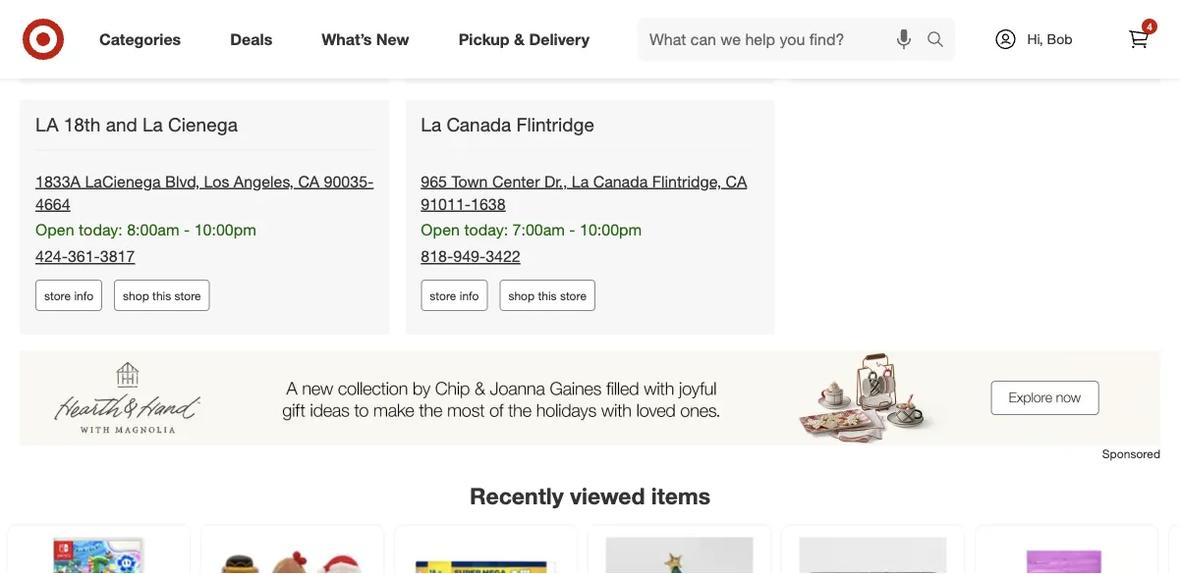 Task type: locate. For each thing, give the bounding box(es) containing it.
today:
[[79, 221, 123, 240], [464, 221, 508, 240]]

2 - from the left
[[569, 221, 576, 240]]

1 today: from the left
[[79, 221, 123, 240]]

la
[[35, 114, 58, 136]]

today: inside 1833a lacienega blvd, los angeles, ca 90035- 4664 open today: 8:00am - 10:00pm 424-361-3817
[[79, 221, 123, 240]]

center
[[492, 172, 540, 192]]

canada
[[447, 114, 511, 136], [593, 172, 648, 192]]

0 horizontal spatial open
[[35, 221, 74, 240]]

949-
[[453, 248, 486, 267]]

1 horizontal spatial -
[[569, 221, 576, 240]]

la canada flintridge
[[421, 114, 595, 136]]

2 today: from the left
[[464, 221, 508, 240]]

super mario bros. wonder - nintendo switch image
[[25, 539, 172, 575]]

what's new
[[322, 30, 410, 49]]

1 horizontal spatial ca
[[726, 172, 747, 192]]

store
[[44, 38, 71, 52], [175, 38, 201, 52], [430, 38, 456, 52], [560, 38, 587, 52], [815, 38, 842, 52], [946, 38, 972, 52], [44, 289, 71, 304], [175, 289, 201, 304], [430, 289, 456, 304], [560, 289, 587, 304]]

info left 'search' button
[[845, 38, 865, 52]]

ca right the flintridge,
[[726, 172, 747, 192]]

1833a lacienega blvd, los angeles, ca 90035- 4664 open today: 8:00am - 10:00pm 424-361-3817
[[35, 172, 374, 267]]

0 horizontal spatial canada
[[447, 114, 511, 136]]

charmin ultra soft toilet paper - 18 super mega rolls image
[[412, 539, 560, 575]]

0 horizontal spatial 10:00pm
[[194, 221, 256, 240]]

1 open from the left
[[35, 221, 74, 240]]

canada up town
[[447, 114, 511, 136]]

18th
[[64, 114, 101, 136]]

search button
[[918, 18, 965, 65]]

0 horizontal spatial ca
[[298, 172, 320, 192]]

la inside 965 town center dr., la canada flintridge, ca 91011-1638 open today: 7:00am - 10:00pm 818-949-3422
[[572, 172, 589, 192]]

2 ca from the left
[[726, 172, 747, 192]]

- right 7:00am
[[569, 221, 576, 240]]

la 18th and la cienega link
[[35, 114, 242, 137]]

- right 8:00am
[[184, 221, 190, 240]]

- inside 965 town center dr., la canada flintridge, ca 91011-1638 open today: 7:00am - 10:00pm 818-949-3422
[[569, 221, 576, 240]]

pickup & delivery
[[459, 30, 590, 49]]

1 horizontal spatial today:
[[464, 221, 508, 240]]

la right dr.,
[[572, 172, 589, 192]]

ca
[[298, 172, 320, 192], [726, 172, 747, 192]]

1 vertical spatial canada
[[593, 172, 648, 192]]

965 town center dr., la canada flintridge, ca 91011-1638 open today: 7:00am - 10:00pm 818-949-3422
[[421, 172, 747, 267]]

what's new link
[[305, 18, 434, 61]]

1 horizontal spatial canada
[[593, 172, 648, 192]]

1 horizontal spatial 10:00pm
[[580, 221, 642, 240]]

0 horizontal spatial la
[[143, 114, 163, 136]]

ca left 90035-
[[298, 172, 320, 192]]

store info link
[[35, 29, 102, 61], [421, 29, 488, 61], [807, 29, 874, 61], [35, 280, 102, 312], [421, 280, 488, 312]]

viewed
[[570, 483, 645, 511]]

la right and
[[143, 114, 163, 136]]

4 link
[[1118, 18, 1161, 61]]

lightly salted roasted mixed nuts- 9oz - good & gather™ image
[[993, 539, 1141, 575]]

0 horizontal spatial -
[[184, 221, 190, 240]]

info
[[74, 38, 93, 52], [460, 38, 479, 52], [845, 38, 865, 52], [74, 289, 93, 304], [460, 289, 479, 304]]

deals link
[[213, 18, 297, 61]]

90035-
[[324, 172, 374, 192]]

4664
[[35, 195, 70, 214]]

10:00pm inside 965 town center dr., la canada flintridge, ca 91011-1638 open today: 7:00am - 10:00pm 818-949-3422
[[580, 221, 642, 240]]

dr.,
[[544, 172, 568, 192]]

open
[[35, 221, 74, 240], [421, 221, 460, 240]]

info left '&'
[[460, 38, 479, 52]]

blvd,
[[165, 172, 200, 192]]

-
[[184, 221, 190, 240], [569, 221, 576, 240]]

0 vertical spatial canada
[[447, 114, 511, 136]]

categories
[[99, 30, 181, 49]]

pickup & delivery link
[[442, 18, 614, 61]]

hi, bob
[[1028, 30, 1073, 48]]

delivery
[[529, 30, 590, 49]]

1833a lacienega blvd, los angeles, ca 90035- 4664 link
[[35, 172, 374, 214]]

search
[[918, 32, 965, 51]]

canada inside 965 town center dr., la canada flintridge, ca 91011-1638 open today: 7:00am - 10:00pm 818-949-3422
[[593, 172, 648, 192]]

10:00pm down 965 town center dr., la canada flintridge, ca 91011-1638 link
[[580, 221, 642, 240]]

1 - from the left
[[184, 221, 190, 240]]

ca inside 1833a lacienega blvd, los angeles, ca 90035- 4664 open today: 8:00am - 10:00pm 424-361-3817
[[298, 172, 320, 192]]

2 open from the left
[[421, 221, 460, 240]]

los
[[204, 172, 229, 192]]

shop this store button
[[114, 29, 210, 61], [500, 29, 596, 61], [885, 29, 981, 61], [114, 280, 210, 312], [500, 280, 596, 312]]

2 horizontal spatial la
[[572, 172, 589, 192]]

open inside 965 town center dr., la canada flintridge, ca 91011-1638 open today: 7:00am - 10:00pm 818-949-3422
[[421, 221, 460, 240]]

818-949-3422 link
[[421, 248, 521, 267]]

recently viewed items
[[470, 483, 711, 511]]

open down 4664
[[35, 221, 74, 240]]

today: up 424-361-3817 link
[[79, 221, 123, 240]]

today: down 1638
[[464, 221, 508, 240]]

1 10:00pm from the left
[[194, 221, 256, 240]]

la canada flintridge link
[[421, 114, 598, 137]]

2 10:00pm from the left
[[580, 221, 642, 240]]

&
[[514, 30, 525, 49]]

1 horizontal spatial open
[[421, 221, 460, 240]]

ca inside 965 town center dr., la canada flintridge, ca 91011-1638 open today: 7:00am - 10:00pm 818-949-3422
[[726, 172, 747, 192]]

424-361-3817 link
[[35, 248, 135, 267]]

10:00pm down the 1833a lacienega blvd, los angeles, ca 90035- 4664 link
[[194, 221, 256, 240]]

la
[[143, 114, 163, 136], [421, 114, 441, 136], [572, 172, 589, 192]]

open up 818-
[[421, 221, 460, 240]]

10:00pm
[[194, 221, 256, 240], [580, 221, 642, 240]]

20" battery operated animated plush dancing christmas tree sculpture - wondershop™ green image
[[606, 539, 753, 575]]

advertisement region
[[20, 351, 1161, 447]]

1638
[[471, 195, 506, 214]]

shop this store
[[123, 38, 201, 52], [509, 38, 587, 52], [894, 38, 972, 52], [123, 289, 201, 304], [509, 289, 587, 304]]

1 ca from the left
[[298, 172, 320, 192]]

la up 965
[[421, 114, 441, 136]]

sponsored
[[1103, 448, 1161, 462]]

0 horizontal spatial today:
[[79, 221, 123, 240]]

info left categories
[[74, 38, 93, 52]]

what's
[[322, 30, 372, 49]]

shop
[[123, 38, 149, 52], [509, 38, 535, 52], [894, 38, 920, 52], [123, 289, 149, 304], [509, 289, 535, 304]]

canada right dr.,
[[593, 172, 648, 192]]

store info
[[44, 38, 93, 52], [430, 38, 479, 52], [815, 38, 865, 52], [44, 289, 93, 304], [430, 289, 479, 304]]

this
[[152, 38, 171, 52], [538, 38, 557, 52], [924, 38, 942, 52], [152, 289, 171, 304], [538, 289, 557, 304]]

965
[[421, 172, 447, 192]]

1'6"x2'6"/18"x30" hello doormat black - project 62™ image
[[800, 539, 947, 575]]



Task type: describe. For each thing, give the bounding box(es) containing it.
squishmallows 4" holiday blind single plush in a capsule image
[[219, 539, 366, 575]]

angeles,
[[234, 172, 294, 192]]

424-
[[35, 248, 68, 267]]

cienega
[[168, 114, 238, 136]]

- inside 1833a lacienega blvd, los angeles, ca 90035- 4664 open today: 8:00am - 10:00pm 424-361-3817
[[184, 221, 190, 240]]

818-
[[421, 248, 453, 267]]

flintridge
[[517, 114, 595, 136]]

recently
[[470, 483, 564, 511]]

flintridge,
[[652, 172, 722, 192]]

965 town center dr., la canada flintridge, ca 91011-1638 link
[[421, 172, 747, 214]]

What can we help you find? suggestions appear below search field
[[638, 18, 932, 61]]

3817
[[100, 248, 135, 267]]

la inside "link"
[[143, 114, 163, 136]]

1 horizontal spatial la
[[421, 114, 441, 136]]

today: inside 965 town center dr., la canada flintridge, ca 91011-1638 open today: 7:00am - 10:00pm 818-949-3422
[[464, 221, 508, 240]]

open inside 1833a lacienega blvd, los angeles, ca 90035- 4664 open today: 8:00am - 10:00pm 424-361-3817
[[35, 221, 74, 240]]

10:00pm inside 1833a lacienega blvd, los angeles, ca 90035- 4664 open today: 8:00am - 10:00pm 424-361-3817
[[194, 221, 256, 240]]

and
[[106, 114, 137, 136]]

la 18th and la cienega
[[35, 114, 238, 136]]

info down '949-'
[[460, 289, 479, 304]]

pickup
[[459, 30, 510, 49]]

lacienega
[[85, 172, 161, 192]]

categories link
[[83, 18, 206, 61]]

info down 361- on the left
[[74, 289, 93, 304]]

3422
[[486, 248, 521, 267]]

hi,
[[1028, 30, 1044, 48]]

361-
[[68, 248, 100, 267]]

items
[[652, 483, 711, 511]]

8:00am
[[127, 221, 179, 240]]

new
[[376, 30, 410, 49]]

bob
[[1047, 30, 1073, 48]]

deals
[[230, 30, 273, 49]]

4
[[1147, 20, 1153, 32]]

91011-
[[421, 195, 471, 214]]

7:00am
[[513, 221, 565, 240]]

town
[[452, 172, 488, 192]]

1833a
[[35, 172, 81, 192]]



Task type: vqa. For each thing, say whether or not it's contained in the screenshot.
THE - in 965 Town Center Dr., La Canada Flintridge, CA 91011-1638 Open today: 7:00am - 10:00pm 818-949-3422
yes



